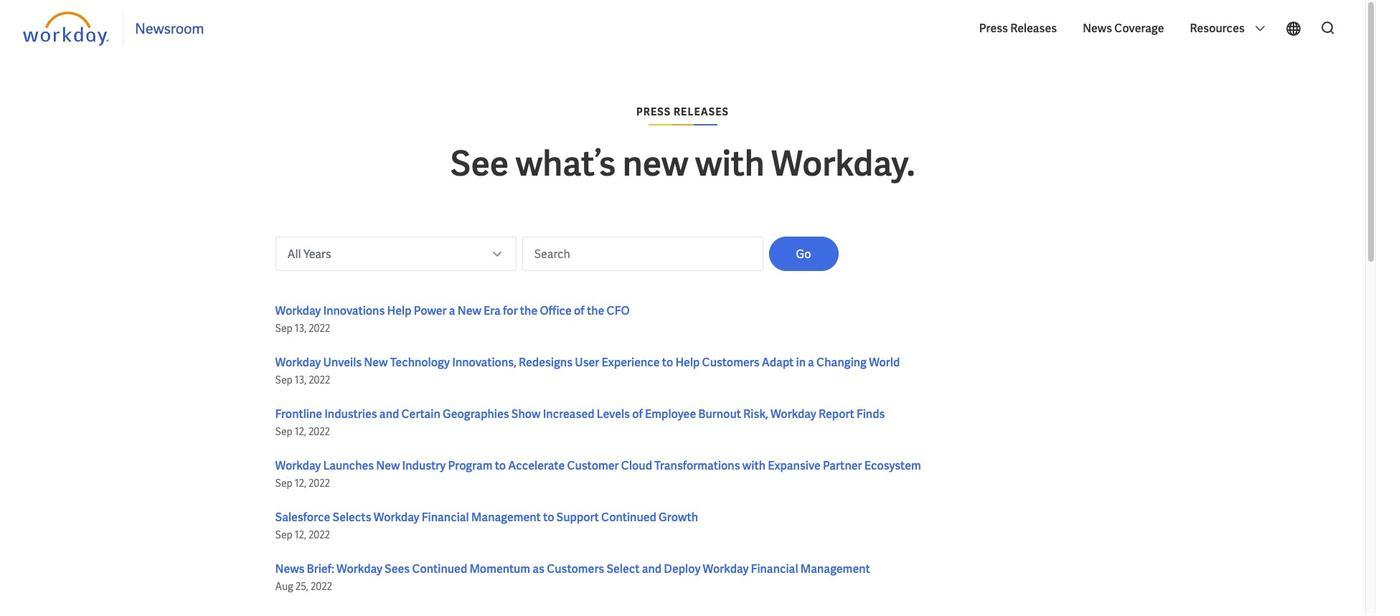 Task type: locate. For each thing, give the bounding box(es) containing it.
and right the select
[[642, 562, 662, 577]]

1 vertical spatial 13,
[[295, 374, 307, 387]]

news up aug
[[275, 562, 305, 577]]

continued right the sees
[[412, 562, 467, 577]]

12, down "salesforce"
[[295, 529, 306, 542]]

2 vertical spatial 12,
[[295, 529, 306, 542]]

0 horizontal spatial help
[[387, 304, 412, 319]]

5 sep from the top
[[275, 529, 293, 542]]

news for news brief: workday sees continued momentum as customers select and deploy workday financial management aug 25, 2022
[[275, 562, 305, 577]]

2 horizontal spatial to
[[662, 355, 673, 370]]

risk,
[[744, 407, 769, 422]]

with left expansive
[[743, 459, 766, 474]]

1 sep from the top
[[275, 322, 293, 335]]

adapt
[[762, 355, 794, 370]]

0 vertical spatial of
[[574, 304, 585, 319]]

1 horizontal spatial of
[[633, 407, 643, 422]]

0 vertical spatial to
[[662, 355, 673, 370]]

2022 inside workday launches new industry program to accelerate customer cloud transformations with expansive partner ecosystem sep 12, 2022
[[309, 477, 330, 490]]

0 vertical spatial management
[[472, 510, 541, 525]]

for
[[503, 304, 518, 319]]

customers right "as"
[[547, 562, 605, 577]]

0 vertical spatial customers
[[702, 355, 760, 370]]

0 vertical spatial and
[[380, 407, 399, 422]]

transformations
[[655, 459, 741, 474]]

workday left launches
[[275, 459, 321, 474]]

news brief: workday sees continued momentum as customers select and deploy workday financial management link
[[275, 562, 870, 577]]

and inside frontline industries and certain geographies show increased levels of employee burnout risk, workday report finds sep 12, 2022
[[380, 407, 399, 422]]

of right the levels at the bottom of page
[[633, 407, 643, 422]]

workday left unveils
[[275, 355, 321, 370]]

1 vertical spatial news
[[275, 562, 305, 577]]

2022 down launches
[[309, 477, 330, 490]]

news brief: workday sees continued momentum as customers select and deploy workday financial management aug 25, 2022
[[275, 562, 870, 594]]

new
[[458, 304, 482, 319], [364, 355, 388, 370], [376, 459, 400, 474]]

resources link
[[1183, 10, 1274, 47]]

2022 down brief:
[[311, 581, 332, 594]]

news coverage
[[1083, 21, 1165, 36]]

0 vertical spatial new
[[458, 304, 482, 319]]

industry
[[402, 459, 446, 474]]

launches
[[323, 459, 374, 474]]

help up employee
[[676, 355, 700, 370]]

1 vertical spatial financial
[[751, 562, 799, 577]]

with
[[696, 141, 765, 186], [743, 459, 766, 474]]

news inside news brief: workday sees continued momentum as customers select and deploy workday financial management aug 25, 2022
[[275, 562, 305, 577]]

globe icon image
[[1286, 20, 1303, 37]]

0 vertical spatial 13,
[[295, 322, 307, 335]]

workday launches new industry program to accelerate customer cloud transformations with expansive partner ecosystem sep 12, 2022
[[275, 459, 922, 490]]

2 13, from the top
[[295, 374, 307, 387]]

12, up "salesforce"
[[295, 477, 306, 490]]

1 vertical spatial help
[[676, 355, 700, 370]]

growth
[[659, 510, 698, 525]]

0 vertical spatial 12,
[[295, 426, 306, 439]]

news for news coverage
[[1083, 21, 1113, 36]]

sep inside frontline industries and certain geographies show increased levels of employee burnout risk, workday report finds sep 12, 2022
[[275, 426, 293, 439]]

0 vertical spatial financial
[[422, 510, 469, 525]]

to inside salesforce selects workday financial management to support continued growth sep 12, 2022
[[543, 510, 554, 525]]

world
[[869, 355, 900, 370]]

support
[[557, 510, 599, 525]]

go
[[796, 247, 812, 262]]

sep inside workday unveils new technology innovations, redesigns user experience to help customers adapt in a changing world sep 13, 2022
[[275, 374, 293, 387]]

new inside workday innovations help power a new era for the office of the cfo sep 13, 2022
[[458, 304, 482, 319]]

1 horizontal spatial and
[[642, 562, 662, 577]]

1 horizontal spatial financial
[[751, 562, 799, 577]]

0 horizontal spatial financial
[[422, 510, 469, 525]]

3 12, from the top
[[295, 529, 306, 542]]

customers left adapt
[[702, 355, 760, 370]]

a
[[449, 304, 456, 319], [808, 355, 815, 370]]

help left the power
[[387, 304, 412, 319]]

workday right risk,
[[771, 407, 817, 422]]

workday inside workday launches new industry program to accelerate customer cloud transformations with expansive partner ecosystem sep 12, 2022
[[275, 459, 321, 474]]

as
[[533, 562, 545, 577]]

1 vertical spatial 12,
[[295, 477, 306, 490]]

the
[[520, 304, 538, 319], [587, 304, 605, 319]]

show
[[512, 407, 541, 422]]

0 horizontal spatial a
[[449, 304, 456, 319]]

to
[[662, 355, 673, 370], [495, 459, 506, 474], [543, 510, 554, 525]]

cfo
[[607, 304, 630, 319]]

2 vertical spatial to
[[543, 510, 554, 525]]

1 horizontal spatial help
[[676, 355, 700, 370]]

finds
[[857, 407, 885, 422]]

news left coverage
[[1083, 21, 1113, 36]]

salesforce selects workday financial management to support continued growth sep 12, 2022
[[275, 510, 698, 542]]

2022 down innovations
[[309, 322, 330, 335]]

1 horizontal spatial news
[[1083, 21, 1113, 36]]

new left industry
[[376, 459, 400, 474]]

1 horizontal spatial management
[[801, 562, 870, 577]]

the right for
[[520, 304, 538, 319]]

1 horizontal spatial customers
[[702, 355, 760, 370]]

deploy
[[664, 562, 701, 577]]

workday unveils new technology innovations, redesigns user experience to help customers adapt in a changing world link
[[275, 355, 900, 370]]

0 horizontal spatial to
[[495, 459, 506, 474]]

0 vertical spatial a
[[449, 304, 456, 319]]

0 horizontal spatial news
[[275, 562, 305, 577]]

1 vertical spatial customers
[[547, 562, 605, 577]]

2 12, from the top
[[295, 477, 306, 490]]

continued inside news brief: workday sees continued momentum as customers select and deploy workday financial management aug 25, 2022
[[412, 562, 467, 577]]

2022 down frontline
[[309, 426, 330, 439]]

12,
[[295, 426, 306, 439], [295, 477, 306, 490], [295, 529, 306, 542]]

to inside workday unveils new technology innovations, redesigns user experience to help customers adapt in a changing world sep 13, 2022
[[662, 355, 673, 370]]

workday left innovations
[[275, 304, 321, 319]]

see what's new with workday.
[[450, 141, 916, 186]]

new right unveils
[[364, 355, 388, 370]]

go to the newsroom homepage image
[[23, 11, 111, 46]]

0 vertical spatial help
[[387, 304, 412, 319]]

2022 down unveils
[[309, 374, 330, 387]]

0 horizontal spatial and
[[380, 407, 399, 422]]

releases
[[674, 106, 729, 118]]

continued
[[602, 510, 657, 525], [412, 562, 467, 577]]

0 vertical spatial with
[[696, 141, 765, 186]]

of inside workday innovations help power a new era for the office of the cfo sep 13, 2022
[[574, 304, 585, 319]]

1 12, from the top
[[295, 426, 306, 439]]

0 horizontal spatial continued
[[412, 562, 467, 577]]

press releases
[[637, 106, 729, 118]]

employee
[[645, 407, 696, 422]]

1 vertical spatial management
[[801, 562, 870, 577]]

customers
[[702, 355, 760, 370], [547, 562, 605, 577]]

2022 inside frontline industries and certain geographies show increased levels of employee burnout risk, workday report finds sep 12, 2022
[[309, 426, 330, 439]]

workday
[[275, 304, 321, 319], [275, 355, 321, 370], [771, 407, 817, 422], [275, 459, 321, 474], [374, 510, 420, 525], [337, 562, 383, 577], [703, 562, 749, 577]]

technology
[[390, 355, 450, 370]]

with down releases
[[696, 141, 765, 186]]

1 vertical spatial with
[[743, 459, 766, 474]]

salesforce selects workday financial management to support continued growth link
[[275, 510, 698, 525]]

continued inside salesforce selects workday financial management to support continued growth sep 12, 2022
[[602, 510, 657, 525]]

1 vertical spatial new
[[364, 355, 388, 370]]

go button
[[769, 237, 839, 271]]

1 vertical spatial to
[[495, 459, 506, 474]]

workday right deploy
[[703, 562, 749, 577]]

Search text field
[[522, 237, 763, 271]]

press releases
[[980, 21, 1057, 36]]

0 horizontal spatial customers
[[547, 562, 605, 577]]

1 vertical spatial of
[[633, 407, 643, 422]]

new inside workday launches new industry program to accelerate customer cloud transformations with expansive partner ecosystem sep 12, 2022
[[376, 459, 400, 474]]

press
[[637, 106, 671, 118]]

momentum
[[470, 562, 531, 577]]

levels
[[597, 407, 630, 422]]

help
[[387, 304, 412, 319], [676, 355, 700, 370]]

innovations,
[[452, 355, 517, 370]]

12, inside salesforce selects workday financial management to support continued growth sep 12, 2022
[[295, 529, 306, 542]]

financial
[[422, 510, 469, 525], [751, 562, 799, 577]]

workday right selects
[[374, 510, 420, 525]]

13,
[[295, 322, 307, 335], [295, 374, 307, 387]]

1 horizontal spatial to
[[543, 510, 554, 525]]

0 horizontal spatial management
[[472, 510, 541, 525]]

news inside news coverage link
[[1083, 21, 1113, 36]]

new left the era
[[458, 304, 482, 319]]

to inside workday launches new industry program to accelerate customer cloud transformations with expansive partner ecosystem sep 12, 2022
[[495, 459, 506, 474]]

redesigns
[[519, 355, 573, 370]]

1 13, from the top
[[295, 322, 307, 335]]

a right the power
[[449, 304, 456, 319]]

1 horizontal spatial a
[[808, 355, 815, 370]]

2022 inside workday unveils new technology innovations, redesigns user experience to help customers adapt in a changing world sep 13, 2022
[[309, 374, 330, 387]]

sep
[[275, 322, 293, 335], [275, 374, 293, 387], [275, 426, 293, 439], [275, 477, 293, 490], [275, 529, 293, 542]]

0 vertical spatial news
[[1083, 21, 1113, 36]]

and
[[380, 407, 399, 422], [642, 562, 662, 577]]

of
[[574, 304, 585, 319], [633, 407, 643, 422]]

accelerate
[[508, 459, 565, 474]]

2 the from the left
[[587, 304, 605, 319]]

continued left growth
[[602, 510, 657, 525]]

help inside workday unveils new technology innovations, redesigns user experience to help customers adapt in a changing world sep 13, 2022
[[676, 355, 700, 370]]

what's
[[516, 141, 616, 186]]

2 sep from the top
[[275, 374, 293, 387]]

the left cfo
[[587, 304, 605, 319]]

2022 down "salesforce"
[[309, 529, 330, 542]]

office
[[540, 304, 572, 319]]

new for industry
[[376, 459, 400, 474]]

innovations
[[323, 304, 385, 319]]

press releases link
[[972, 10, 1065, 47]]

1 vertical spatial and
[[642, 562, 662, 577]]

certain
[[402, 407, 441, 422]]

to right experience
[[662, 355, 673, 370]]

management
[[472, 510, 541, 525], [801, 562, 870, 577]]

of right office
[[574, 304, 585, 319]]

4 sep from the top
[[275, 477, 293, 490]]

2022
[[309, 322, 330, 335], [309, 374, 330, 387], [309, 426, 330, 439], [309, 477, 330, 490], [309, 529, 330, 542], [311, 581, 332, 594]]

and left the certain at the bottom left of page
[[380, 407, 399, 422]]

1 horizontal spatial continued
[[602, 510, 657, 525]]

and inside news brief: workday sees continued momentum as customers select and deploy workday financial management aug 25, 2022
[[642, 562, 662, 577]]

0 horizontal spatial the
[[520, 304, 538, 319]]

to for continued
[[543, 510, 554, 525]]

12, inside workday launches new industry program to accelerate customer cloud transformations with expansive partner ecosystem sep 12, 2022
[[295, 477, 306, 490]]

frontline industries and certain geographies show increased levels of employee burnout risk, workday report finds sep 12, 2022
[[275, 407, 885, 439]]

newsroom link
[[135, 19, 204, 38]]

1 vertical spatial a
[[808, 355, 815, 370]]

0 horizontal spatial of
[[574, 304, 585, 319]]

new inside workday unveils new technology innovations, redesigns user experience to help customers adapt in a changing world sep 13, 2022
[[364, 355, 388, 370]]

to left support
[[543, 510, 554, 525]]

help inside workday innovations help power a new era for the office of the cfo sep 13, 2022
[[387, 304, 412, 319]]

0 vertical spatial continued
[[602, 510, 657, 525]]

workday unveils new technology innovations, redesigns user experience to help customers adapt in a changing world sep 13, 2022
[[275, 355, 900, 387]]

a right in
[[808, 355, 815, 370]]

12, down frontline
[[295, 426, 306, 439]]

customers inside news brief: workday sees continued momentum as customers select and deploy workday financial management aug 25, 2022
[[547, 562, 605, 577]]

report
[[819, 407, 855, 422]]

to right program on the bottom
[[495, 459, 506, 474]]

news
[[1083, 21, 1113, 36], [275, 562, 305, 577]]

industries
[[325, 407, 377, 422]]

None search field
[[1311, 14, 1343, 44]]

sep inside salesforce selects workday financial management to support continued growth sep 12, 2022
[[275, 529, 293, 542]]

program
[[448, 459, 493, 474]]

workday inside workday innovations help power a new era for the office of the cfo sep 13, 2022
[[275, 304, 321, 319]]

press
[[980, 21, 1009, 36]]

1 horizontal spatial the
[[587, 304, 605, 319]]

3 sep from the top
[[275, 426, 293, 439]]

expansive
[[768, 459, 821, 474]]

1 vertical spatial continued
[[412, 562, 467, 577]]

coverage
[[1115, 21, 1165, 36]]

2 vertical spatial new
[[376, 459, 400, 474]]



Task type: vqa. For each thing, say whether or not it's contained in the screenshot.
topmost Fiscal
no



Task type: describe. For each thing, give the bounding box(es) containing it.
sees
[[385, 562, 410, 577]]

news coverage link
[[1076, 10, 1172, 47]]

12, inside frontline industries and certain geographies show increased levels of employee burnout risk, workday report finds sep 12, 2022
[[295, 426, 306, 439]]

with inside workday launches new industry program to accelerate customer cloud transformations with expansive partner ecosystem sep 12, 2022
[[743, 459, 766, 474]]

2022 inside salesforce selects workday financial management to support continued growth sep 12, 2022
[[309, 529, 330, 542]]

power
[[414, 304, 447, 319]]

workday.
[[772, 141, 916, 186]]

of inside frontline industries and certain geographies show increased levels of employee burnout risk, workday report finds sep 12, 2022
[[633, 407, 643, 422]]

frontline industries and certain geographies show increased levels of employee burnout risk, workday report finds link
[[275, 407, 885, 422]]

experience
[[602, 355, 660, 370]]

workday launches new industry program to accelerate customer cloud transformations with expansive partner ecosystem link
[[275, 459, 922, 474]]

newsroom
[[135, 19, 204, 38]]

a inside workday unveils new technology innovations, redesigns user experience to help customers adapt in a changing world sep 13, 2022
[[808, 355, 815, 370]]

frontline
[[275, 407, 322, 422]]

workday inside frontline industries and certain geographies show increased levels of employee burnout risk, workday report finds sep 12, 2022
[[771, 407, 817, 422]]

partner
[[823, 459, 862, 474]]

in
[[796, 355, 806, 370]]

new for technology
[[364, 355, 388, 370]]

increased
[[543, 407, 595, 422]]

customers inside workday unveils new technology innovations, redesigns user experience to help customers adapt in a changing world sep 13, 2022
[[702, 355, 760, 370]]

era
[[484, 304, 501, 319]]

sep inside workday launches new industry program to accelerate customer cloud transformations with expansive partner ecosystem sep 12, 2022
[[275, 477, 293, 490]]

financial inside news brief: workday sees continued momentum as customers select and deploy workday financial management aug 25, 2022
[[751, 562, 799, 577]]

brief:
[[307, 562, 334, 577]]

releases
[[1011, 21, 1057, 36]]

13, inside workday innovations help power a new era for the office of the cfo sep 13, 2022
[[295, 322, 307, 335]]

workday inside workday unveils new technology innovations, redesigns user experience to help customers adapt in a changing world sep 13, 2022
[[275, 355, 321, 370]]

a inside workday innovations help power a new era for the office of the cfo sep 13, 2022
[[449, 304, 456, 319]]

burnout
[[699, 407, 741, 422]]

resources
[[1190, 21, 1248, 36]]

to for customer
[[495, 459, 506, 474]]

select
[[607, 562, 640, 577]]

aug
[[275, 581, 293, 594]]

13, inside workday unveils new technology innovations, redesigns user experience to help customers adapt in a changing world sep 13, 2022
[[295, 374, 307, 387]]

changing
[[817, 355, 867, 370]]

financial inside salesforce selects workday financial management to support continued growth sep 12, 2022
[[422, 510, 469, 525]]

cloud
[[621, 459, 652, 474]]

2022 inside news brief: workday sees continued momentum as customers select and deploy workday financial management aug 25, 2022
[[311, 581, 332, 594]]

salesforce
[[275, 510, 330, 525]]

2022 inside workday innovations help power a new era for the office of the cfo sep 13, 2022
[[309, 322, 330, 335]]

management inside salesforce selects workday financial management to support continued growth sep 12, 2022
[[472, 510, 541, 525]]

geographies
[[443, 407, 509, 422]]

25,
[[296, 581, 309, 594]]

workday inside salesforce selects workday financial management to support continued growth sep 12, 2022
[[374, 510, 420, 525]]

workday left the sees
[[337, 562, 383, 577]]

user
[[575, 355, 600, 370]]

new
[[623, 141, 689, 186]]

unveils
[[323, 355, 362, 370]]

see
[[450, 141, 509, 186]]

ecosystem
[[865, 459, 922, 474]]

customer
[[567, 459, 619, 474]]

sep inside workday innovations help power a new era for the office of the cfo sep 13, 2022
[[275, 322, 293, 335]]

management inside news brief: workday sees continued momentum as customers select and deploy workday financial management aug 25, 2022
[[801, 562, 870, 577]]

workday innovations help power a new era for the office of the cfo sep 13, 2022
[[275, 304, 630, 335]]

selects
[[333, 510, 372, 525]]

workday innovations help power a new era for the office of the cfo link
[[275, 304, 630, 319]]

1 the from the left
[[520, 304, 538, 319]]



